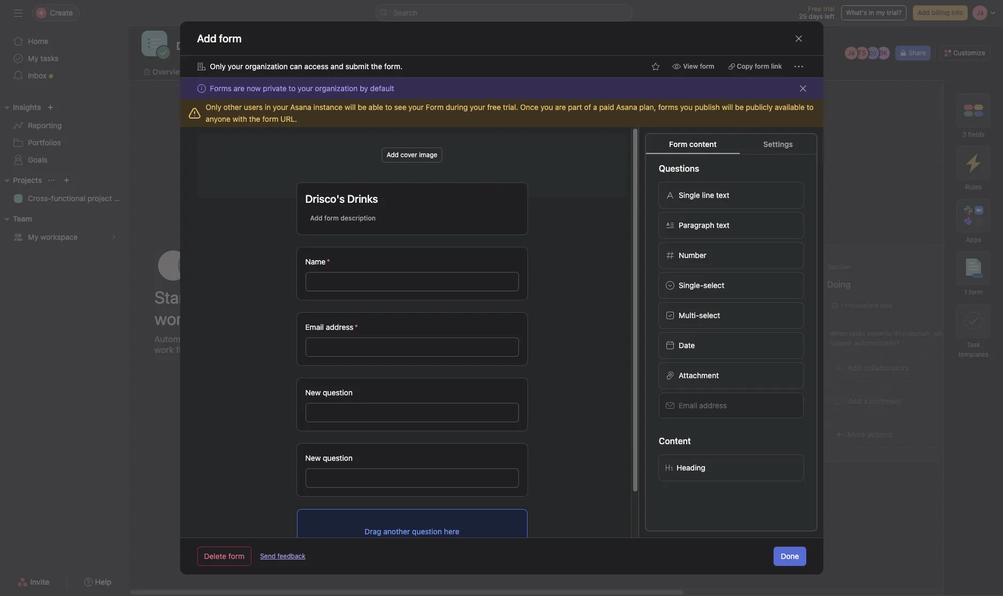 Task type: describe. For each thing, give the bounding box(es) containing it.
billing
[[932, 9, 951, 17]]

delete form
[[204, 552, 245, 561]]

tasks inside global element
[[40, 54, 59, 63]]

templates
[[959, 350, 989, 358]]

how are tasks being added to this project?
[[402, 261, 545, 288]]

add a comment
[[848, 396, 903, 405]]

insights element
[[0, 98, 129, 171]]

insights
[[13, 102, 41, 112]]

files
[[574, 67, 590, 76]]

free
[[809, 5, 822, 13]]

section, for doing
[[908, 329, 933, 337]]

link
[[772, 62, 783, 70]]

drinks inside button
[[440, 359, 462, 368]]

trial
[[824, 5, 835, 13]]

access
[[305, 62, 329, 71]]

other
[[224, 102, 242, 112]]

teams element
[[0, 209, 129, 248]]

calendar
[[335, 67, 367, 76]]

automatically? for doing
[[855, 339, 900, 347]]

should for to do
[[732, 329, 753, 337]]

are inside only other users in your asana instance will be able to see your form during your free trial.  once you are part of a paid asana plan, forms you publish will be publicly available to anyone with the form url.
[[556, 102, 567, 112]]

fields
[[969, 130, 986, 138]]

anyone
[[206, 114, 231, 123]]

2
[[622, 301, 626, 309]]

0 vertical spatial *
[[327, 257, 330, 266]]

two minutes
[[242, 308, 332, 329]]

should for doing
[[951, 329, 972, 337]]

now
[[247, 84, 261, 93]]

send
[[260, 552, 276, 560]]

form inside only other users in your asana instance will be able to see your form during your free trial.  once you are part of a paid asana plan, forms you publish will be publicly available to anyone with the form url.
[[263, 114, 279, 123]]

0 vertical spatial the
[[371, 62, 383, 71]]

part
[[569, 102, 583, 112]]

section for to do
[[609, 263, 633, 271]]

1 vertical spatial *
[[355, 322, 358, 332]]

more actions image
[[795, 62, 804, 71]]

tasks down 2 incomplete tasks
[[631, 329, 647, 337]]

process
[[245, 334, 276, 344]]

1 new question from the top
[[305, 388, 353, 397]]

hide sidebar image
[[14, 9, 23, 17]]

to down timeline link
[[289, 84, 296, 93]]

line
[[702, 190, 715, 200]]

2 vertical spatial question
[[412, 527, 442, 536]]

to
[[609, 279, 619, 289]]

done button
[[775, 547, 807, 566]]

send feedback
[[260, 552, 306, 560]]

my tasks link
[[6, 50, 122, 67]]

add for comment
[[848, 396, 862, 405]]

private
[[263, 84, 287, 93]]

and inside start building your workflow in two minutes automate your team's process and keep work flowing.
[[278, 334, 293, 344]]

publish
[[695, 102, 720, 112]]

my
[[877, 9, 886, 17]]

drisco's drinks button
[[390, 352, 556, 376]]

questions
[[659, 164, 700, 173]]

paid
[[600, 102, 615, 112]]

free
[[488, 102, 501, 112]]

2 asana from the left
[[617, 102, 638, 112]]

days
[[809, 12, 824, 20]]

move for doing
[[868, 329, 885, 337]]

co
[[870, 49, 877, 57]]

with
[[233, 114, 247, 123]]

heading
[[677, 463, 706, 472]]

this for to do
[[676, 329, 687, 337]]

start
[[155, 287, 190, 307]]

drisco's drinks inside add form dialog
[[305, 193, 378, 205]]

reporting link
[[6, 117, 122, 134]]

cross-functional project plan link
[[6, 190, 129, 207]]

when tasks move to this section, what should happen automatically? for doing
[[830, 329, 972, 347]]

users
[[244, 102, 263, 112]]

done
[[782, 552, 800, 561]]

start building your workflow in two minutes automate your team's process and keep work flowing.
[[155, 287, 332, 354]]

set assignee button
[[609, 354, 775, 381]]

cross-functional project plan
[[28, 194, 129, 203]]

add form description button
[[305, 211, 381, 226]]

drisco's drinks inside button
[[410, 359, 462, 368]]

single-select
[[679, 281, 725, 290]]

number
[[679, 251, 707, 260]]

forms for forms are now private to your organization by default
[[210, 84, 232, 93]]

my for my tasks
[[28, 54, 38, 63]]

2 will from the left
[[722, 102, 734, 112]]

forms are now private to your organization by default
[[210, 84, 395, 93]]

in inside only other users in your asana instance will be able to see your form during your free trial.  once you are part of a paid asana plan, forms you publish will be publicly available to anyone with the form url.
[[265, 102, 271, 112]]

date
[[679, 341, 695, 350]]

your up url.
[[273, 102, 288, 112]]

only for only your organization can access and submit the form.
[[210, 62, 226, 71]]

when for to do
[[611, 329, 629, 337]]

your right see
[[409, 102, 424, 112]]

workflow link
[[380, 66, 422, 78]]

drinks inside add form dialog
[[347, 193, 378, 205]]

add billing info button
[[914, 5, 969, 20]]

are for forms are now private to your organization by default
[[234, 84, 245, 93]]

task
[[968, 341, 981, 349]]

tasks down to do button
[[663, 301, 679, 309]]

drag another question here
[[365, 527, 460, 536]]

address for email address
[[700, 401, 727, 410]]

assignee
[[643, 363, 674, 372]]

what's in my trial?
[[847, 9, 903, 17]]

0 horizontal spatial add collaborators button
[[609, 388, 775, 415]]

0 vertical spatial question
[[323, 388, 353, 397]]

added
[[502, 261, 532, 273]]

share
[[909, 49, 927, 57]]

workflow
[[155, 308, 221, 329]]

my workspace
[[28, 232, 78, 241]]

set assignee
[[629, 363, 674, 372]]

drag
[[365, 527, 381, 536]]

incomplete for 2
[[628, 301, 661, 309]]

paragraph text
[[679, 221, 730, 230]]

trial?
[[888, 9, 903, 17]]

of
[[585, 102, 592, 112]]

instance
[[314, 102, 343, 112]]

add for image
[[387, 151, 399, 159]]

feedback
[[278, 552, 306, 560]]

messages
[[517, 67, 552, 76]]

section, for to do
[[689, 329, 714, 337]]

invite
[[30, 577, 49, 586]]

projects
[[13, 175, 42, 185]]

project
[[88, 194, 112, 203]]

close this dialog image
[[795, 34, 804, 43]]

what for to do
[[715, 329, 731, 337]]

workspace
[[40, 232, 78, 241]]

to left see
[[386, 102, 392, 112]]

incomplete for 1
[[846, 301, 879, 309]]

delete form button
[[197, 547, 252, 566]]

able
[[369, 102, 383, 112]]

close image
[[799, 84, 808, 93]]

portfolios link
[[6, 134, 122, 151]]

calendar link
[[327, 66, 367, 78]]

here
[[444, 527, 460, 536]]

0 horizontal spatial add collaborators
[[629, 396, 691, 405]]

goals
[[28, 155, 48, 164]]

2 incomplete tasks
[[622, 301, 679, 309]]

and inside add form dialog
[[331, 62, 344, 71]]

settings
[[764, 140, 794, 149]]

projects button
[[0, 174, 42, 187]]

paragraph
[[679, 221, 715, 230]]

add a comment button
[[828, 388, 994, 415]]

1 text from the top
[[717, 190, 730, 200]]

to down "close" image at the right top of the page
[[807, 102, 814, 112]]

to down task
[[886, 329, 893, 337]]

add cover image
[[387, 151, 438, 159]]

copy form link button
[[724, 59, 787, 74]]

how
[[402, 261, 424, 273]]

forms for forms
[[390, 338, 410, 346]]

2 be from the left
[[736, 102, 744, 112]]



Task type: locate. For each thing, give the bounding box(es) containing it.
drisco's down manually
[[410, 359, 438, 368]]

1 vertical spatial only
[[206, 102, 222, 112]]

what
[[715, 329, 731, 337], [934, 329, 949, 337]]

asana right paid
[[617, 102, 638, 112]]

the left form.
[[371, 62, 383, 71]]

1 be from the left
[[358, 102, 367, 112]]

0 vertical spatial email
[[305, 322, 324, 332]]

1 when tasks move to this section, what should happen automatically? from the left
[[611, 329, 753, 347]]

2 section from the left
[[828, 263, 851, 271]]

only down add form
[[210, 62, 226, 71]]

in
[[870, 9, 875, 17], [265, 102, 271, 112], [225, 308, 238, 329]]

1 horizontal spatial when tasks move to this section, what should happen automatically?
[[830, 329, 972, 347]]

1 horizontal spatial section
[[828, 263, 851, 271]]

in inside start building your workflow in two minutes automate your team's process and keep work flowing.
[[225, 308, 238, 329]]

your left free
[[470, 102, 486, 112]]

insights button
[[0, 101, 41, 114]]

1 vertical spatial organization
[[315, 84, 358, 93]]

form up 'task'
[[970, 288, 984, 296]]

your
[[228, 62, 243, 71], [298, 84, 313, 93], [273, 102, 288, 112], [409, 102, 424, 112], [470, 102, 486, 112], [257, 287, 289, 307], [195, 334, 213, 344]]

section, down doing button
[[908, 329, 933, 337]]

1 horizontal spatial drisco's drinks
[[410, 359, 462, 368]]

be left publicly
[[736, 102, 744, 112]]

automatically? for to do
[[636, 339, 681, 347]]

add inside button
[[310, 214, 323, 222]]

timeline
[[284, 67, 314, 76]]

tasks inside 'how are tasks being added to this project?'
[[444, 261, 470, 273]]

and left keep
[[278, 334, 293, 344]]

0 vertical spatial new question
[[305, 388, 353, 397]]

my for my workspace
[[28, 232, 38, 241]]

0 vertical spatial form
[[426, 102, 444, 112]]

1 happen from the left
[[611, 339, 634, 347]]

to do
[[609, 279, 631, 289]]

1 vertical spatial email
[[679, 401, 698, 410]]

2 incomplete from the left
[[846, 301, 879, 309]]

0 horizontal spatial be
[[358, 102, 367, 112]]

add collaborators button down attachment
[[609, 388, 775, 415]]

tasks
[[40, 54, 59, 63], [444, 261, 470, 273], [663, 301, 679, 309], [631, 329, 647, 337], [850, 329, 866, 337]]

0 horizontal spatial this
[[676, 329, 687, 337]]

2 new question from the top
[[305, 453, 353, 463]]

1 vertical spatial a
[[864, 396, 868, 405]]

1 vertical spatial drinks
[[440, 359, 462, 368]]

team
[[13, 214, 32, 223]]

2 what from the left
[[934, 329, 949, 337]]

form
[[426, 102, 444, 112], [670, 140, 688, 149]]

share button
[[896, 46, 932, 61]]

add to starred image
[[652, 62, 661, 71]]

dashboard link
[[448, 66, 495, 78]]

0 horizontal spatial address
[[326, 322, 354, 332]]

this up date
[[676, 329, 687, 337]]

form right delete
[[229, 552, 245, 561]]

automatically? down task
[[855, 339, 900, 347]]

image
[[419, 151, 438, 159]]

section for doing
[[828, 263, 851, 271]]

1 incomplete from the left
[[628, 301, 661, 309]]

1 you from the left
[[541, 102, 554, 112]]

add for description
[[310, 214, 323, 222]]

1 horizontal spatial should
[[951, 329, 972, 337]]

happen for doing
[[830, 339, 853, 347]]

1 horizontal spatial add collaborators
[[848, 363, 910, 372]]

2 my from the top
[[28, 232, 38, 241]]

when down 1 incomplete task at the right bottom of the page
[[830, 329, 848, 337]]

0 horizontal spatial should
[[732, 329, 753, 337]]

in left my
[[870, 9, 875, 17]]

board
[[241, 67, 262, 76]]

tasks down home
[[40, 54, 59, 63]]

1 my from the top
[[28, 54, 38, 63]]

select down the single-select
[[700, 311, 720, 320]]

0 horizontal spatial 1
[[841, 301, 844, 309]]

only up anyone
[[206, 102, 222, 112]]

1 new from the top
[[305, 388, 321, 397]]

2 this from the left
[[894, 329, 906, 337]]

question
[[323, 388, 353, 397], [323, 453, 353, 463], [412, 527, 442, 536]]

1 automatically? from the left
[[636, 339, 681, 347]]

what's
[[847, 9, 868, 17]]

email
[[305, 322, 324, 332], [679, 401, 698, 410]]

0 vertical spatial and
[[331, 62, 344, 71]]

are inside 'how are tasks being added to this project?'
[[426, 261, 442, 273]]

2 new from the top
[[305, 453, 321, 463]]

to down 2 incomplete tasks
[[668, 329, 674, 337]]

my up inbox
[[28, 54, 38, 63]]

1 horizontal spatial and
[[331, 62, 344, 71]]

incomplete left task
[[846, 301, 879, 309]]

0 vertical spatial add collaborators button
[[828, 354, 994, 381]]

2 horizontal spatial are
[[556, 102, 567, 112]]

0 vertical spatial new
[[305, 388, 321, 397]]

0 vertical spatial organization
[[245, 62, 288, 71]]

section,
[[689, 329, 714, 337], [908, 329, 933, 337]]

1 vertical spatial drisco's drinks
[[410, 359, 462, 368]]

new question
[[305, 388, 353, 397], [305, 453, 353, 463]]

attachment
[[679, 371, 719, 380]]

cross-
[[28, 194, 51, 203]]

overview
[[152, 67, 186, 76]]

form for copy form link
[[755, 62, 770, 70]]

0 vertical spatial drisco's drinks
[[305, 193, 378, 205]]

1 vertical spatial collaborators
[[645, 396, 691, 405]]

home link
[[6, 33, 122, 50]]

happen up "set"
[[611, 339, 634, 347]]

a inside button
[[864, 396, 868, 405]]

1 will from the left
[[345, 102, 356, 112]]

only your organization can access and submit the form.
[[210, 62, 403, 71]]

name *
[[305, 257, 330, 266]]

1 vertical spatial form
[[670, 140, 688, 149]]

incomplete right 2
[[628, 301, 661, 309]]

0 vertical spatial text
[[717, 190, 730, 200]]

1 vertical spatial add collaborators button
[[609, 388, 775, 415]]

drisco's up add form description
[[305, 193, 345, 205]]

search list box
[[375, 4, 633, 21]]

timeline link
[[275, 66, 314, 78]]

0 horizontal spatial forms
[[210, 84, 232, 93]]

my down team
[[28, 232, 38, 241]]

my workspace link
[[6, 229, 122, 246]]

1 horizontal spatial be
[[736, 102, 744, 112]]

your right list
[[228, 62, 243, 71]]

1 horizontal spatial asana
[[617, 102, 638, 112]]

are left now
[[234, 84, 245, 93]]

1 horizontal spatial the
[[371, 62, 383, 71]]

overview link
[[144, 66, 186, 78]]

0 horizontal spatial asana
[[290, 102, 312, 112]]

team button
[[0, 212, 32, 225]]

1 horizontal spatial drinks
[[440, 359, 462, 368]]

tasks up this project?
[[444, 261, 470, 273]]

add inside 'add a comment' button
[[848, 396, 862, 405]]

add
[[919, 9, 931, 17], [387, 151, 399, 159], [310, 214, 323, 222], [848, 363, 862, 372], [629, 396, 643, 405], [848, 396, 862, 405]]

when down 2
[[611, 329, 629, 337]]

0 horizontal spatial when tasks move to this section, what should happen automatically?
[[611, 329, 753, 347]]

add form dialog
[[180, 21, 824, 588]]

select for multi-
[[700, 311, 720, 320]]

1 vertical spatial are
[[556, 102, 567, 112]]

add left comment
[[848, 396, 862, 405]]

happen for to do
[[611, 339, 634, 347]]

0 horizontal spatial what
[[715, 329, 731, 337]]

0 vertical spatial are
[[234, 84, 245, 93]]

0 vertical spatial 1
[[965, 288, 968, 296]]

1 horizontal spatial email
[[679, 401, 698, 410]]

form left url.
[[263, 114, 279, 123]]

only inside only other users in your asana instance will be able to see your form during your free trial.  once you are part of a paid asana plan, forms you publish will be publicly available to anyone with the form url.
[[206, 102, 222, 112]]

once
[[521, 102, 539, 112]]

and
[[331, 62, 344, 71], [278, 334, 293, 344]]

0 horizontal spatial the
[[249, 114, 260, 123]]

0 horizontal spatial section,
[[689, 329, 714, 337]]

0 horizontal spatial you
[[541, 102, 554, 112]]

drisco's inside add form dialog
[[305, 193, 345, 205]]

form left description
[[324, 214, 339, 222]]

select up the multi-select
[[704, 281, 725, 290]]

form
[[700, 62, 715, 70], [755, 62, 770, 70], [263, 114, 279, 123], [324, 214, 339, 222], [970, 288, 984, 296], [229, 552, 245, 561]]

section up to do
[[609, 263, 633, 271]]

when for doing
[[830, 329, 848, 337]]

form left link
[[755, 62, 770, 70]]

1 this from the left
[[676, 329, 687, 337]]

organization up private
[[245, 62, 288, 71]]

email address
[[679, 401, 727, 410]]

happen down 1 incomplete task at the right bottom of the page
[[830, 339, 853, 347]]

1 horizontal spatial 1
[[965, 288, 968, 296]]

add left 'cover'
[[387, 151, 399, 159]]

form left during
[[426, 102, 444, 112]]

collaborators up comment
[[864, 363, 910, 372]]

automatically? up assignee on the right bottom
[[636, 339, 681, 347]]

are left part
[[556, 102, 567, 112]]

1 vertical spatial the
[[249, 114, 260, 123]]

in right users
[[265, 102, 271, 112]]

form for add form description
[[324, 214, 339, 222]]

a
[[594, 102, 598, 112], [864, 396, 868, 405]]

form for delete form
[[229, 552, 245, 561]]

1 horizontal spatial you
[[681, 102, 693, 112]]

drinks
[[347, 193, 378, 205], [440, 359, 462, 368]]

form content
[[670, 140, 717, 149]]

0 horizontal spatial drinks
[[347, 193, 378, 205]]

projects element
[[0, 171, 129, 209]]

add up add a comment
[[848, 363, 862, 372]]

info
[[952, 9, 964, 17]]

add collaborators down assignee on the right bottom
[[629, 396, 691, 405]]

2 section, from the left
[[908, 329, 933, 337]]

to inside 'how are tasks being added to this project?'
[[535, 261, 545, 273]]

0 vertical spatial a
[[594, 102, 598, 112]]

1 vertical spatial add collaborators
[[629, 396, 691, 405]]

0 vertical spatial in
[[870, 9, 875, 17]]

1 horizontal spatial will
[[722, 102, 734, 112]]

1 for 1 incomplete task
[[841, 301, 844, 309]]

1 horizontal spatial drisco's
[[410, 359, 438, 368]]

when tasks move to this section, what should happen automatically?
[[611, 329, 753, 347], [830, 329, 972, 347]]

0 horizontal spatial a
[[594, 102, 598, 112]]

be left 'able'
[[358, 102, 367, 112]]

section, down the multi-select
[[689, 329, 714, 337]]

you right forms
[[681, 102, 693, 112]]

1 horizontal spatial *
[[355, 322, 358, 332]]

plan
[[114, 194, 129, 203]]

are for how are tasks being added to this project?
[[426, 261, 442, 273]]

text right paragraph
[[717, 221, 730, 230]]

forms inside add form dialog
[[210, 84, 232, 93]]

1 vertical spatial new question
[[305, 453, 353, 463]]

form right view
[[700, 62, 715, 70]]

doing button
[[828, 274, 994, 294]]

automate
[[155, 334, 193, 344]]

form up questions
[[670, 140, 688, 149]]

add collaborators up add a comment
[[848, 363, 910, 372]]

a right of
[[594, 102, 598, 112]]

None text field
[[174, 36, 252, 55]]

0 horizontal spatial when
[[611, 329, 629, 337]]

1 horizontal spatial move
[[868, 329, 885, 337]]

to right added
[[535, 261, 545, 273]]

0 horizontal spatial drisco's
[[305, 193, 345, 205]]

2 move from the left
[[868, 329, 885, 337]]

1 horizontal spatial section,
[[908, 329, 933, 337]]

1 what from the left
[[715, 329, 731, 337]]

when tasks move to this section, what should happen automatically? down task
[[830, 329, 972, 347]]

0 horizontal spatial incomplete
[[628, 301, 661, 309]]

1 section, from the left
[[689, 329, 714, 337]]

being
[[472, 261, 499, 273]]

1 horizontal spatial a
[[864, 396, 868, 405]]

organization
[[245, 62, 288, 71], [315, 84, 358, 93]]

1 vertical spatial address
[[700, 401, 727, 410]]

in inside button
[[870, 9, 875, 17]]

global element
[[0, 26, 129, 91]]

add collaborators button up 'add a comment' button
[[828, 354, 994, 381]]

organization down "calendar" link
[[315, 84, 358, 93]]

0 vertical spatial select
[[704, 281, 725, 290]]

2 horizontal spatial in
[[870, 9, 875, 17]]

left
[[825, 12, 835, 20]]

address
[[326, 322, 354, 332], [700, 401, 727, 410]]

email up keep
[[305, 322, 324, 332]]

add down "set"
[[629, 396, 643, 405]]

plan,
[[640, 102, 657, 112]]

view form
[[684, 62, 715, 70]]

0 horizontal spatial section
[[609, 263, 633, 271]]

what for doing
[[934, 329, 949, 337]]

2 you from the left
[[681, 102, 693, 112]]

2 happen from the left
[[830, 339, 853, 347]]

trial.
[[503, 102, 519, 112]]

this down doing button
[[894, 329, 906, 337]]

your down timeline
[[298, 84, 313, 93]]

1 when from the left
[[611, 329, 629, 337]]

what's in my trial? button
[[842, 5, 907, 20]]

text right the line
[[717, 190, 730, 200]]

form for 1 form
[[970, 288, 984, 296]]

your left team's
[[195, 334, 213, 344]]

1 horizontal spatial when
[[830, 329, 848, 337]]

collaborators down assignee on the right bottom
[[645, 396, 691, 405]]

0 horizontal spatial automatically?
[[636, 339, 681, 347]]

the down users
[[249, 114, 260, 123]]

1 vertical spatial select
[[700, 311, 720, 320]]

keep
[[296, 334, 315, 344]]

0 horizontal spatial drisco's drinks
[[305, 193, 378, 205]]

add left the billing
[[919, 9, 931, 17]]

1 up 'task'
[[965, 288, 968, 296]]

2 when from the left
[[830, 329, 848, 337]]

address for email address *
[[326, 322, 354, 332]]

1 section from the left
[[609, 263, 633, 271]]

0 vertical spatial only
[[210, 62, 226, 71]]

add billing info
[[919, 9, 964, 17]]

you right once
[[541, 102, 554, 112]]

add inside add cover image button
[[387, 151, 399, 159]]

when tasks move to this section, what should happen automatically? down multi-
[[611, 329, 753, 347]]

when tasks move to this section, what should happen automatically? for to do
[[611, 329, 753, 347]]

list link
[[198, 66, 220, 78]]

1 vertical spatial in
[[265, 102, 271, 112]]

drisco's inside button
[[410, 359, 438, 368]]

1 move from the left
[[649, 329, 666, 337]]

2 should from the left
[[951, 329, 972, 337]]

email for email address *
[[305, 322, 324, 332]]

1 down doing
[[841, 301, 844, 309]]

my inside teams element
[[28, 232, 38, 241]]

1 horizontal spatial add collaborators button
[[828, 354, 994, 381]]

only for only other users in your asana instance will be able to see your form during your free trial.  once you are part of a paid asana plan, forms you publish will be publicly available to anyone with the form url.
[[206, 102, 222, 112]]

tasks down 1 incomplete task at the right bottom of the page
[[850, 329, 866, 337]]

0 horizontal spatial are
[[234, 84, 245, 93]]

will right 'instance' at the top of page
[[345, 102, 356, 112]]

your up two minutes
[[257, 287, 289, 307]]

are right how
[[426, 261, 442, 273]]

move down 2 incomplete tasks
[[649, 329, 666, 337]]

task templates
[[959, 341, 989, 358]]

1 horizontal spatial forms
[[390, 338, 410, 346]]

a inside only other users in your asana instance will be able to see your form during your free trial.  once you are part of a paid asana plan, forms you publish will be publicly available to anyone with the form url.
[[594, 102, 598, 112]]

and left submit
[[331, 62, 344, 71]]

are
[[234, 84, 245, 93], [556, 102, 567, 112], [426, 261, 442, 273]]

the inside only other users in your asana instance will be able to see your form during your free trial.  once you are part of a paid asana plan, forms you publish will be publicly available to anyone with the form url.
[[249, 114, 260, 123]]

building
[[194, 287, 253, 307]]

2 vertical spatial are
[[426, 261, 442, 273]]

add left description
[[310, 214, 323, 222]]

0 vertical spatial drisco's
[[305, 193, 345, 205]]

25
[[800, 12, 808, 20]]

new
[[305, 388, 321, 397], [305, 453, 321, 463]]

2 when tasks move to this section, what should happen automatically? from the left
[[830, 329, 972, 347]]

0 horizontal spatial *
[[327, 257, 330, 266]]

0 horizontal spatial organization
[[245, 62, 288, 71]]

list
[[207, 67, 220, 76]]

section up doing
[[828, 263, 851, 271]]

2 automatically? from the left
[[855, 339, 900, 347]]

my inside global element
[[28, 54, 38, 63]]

add inside add billing info button
[[919, 9, 931, 17]]

another
[[383, 527, 410, 536]]

url.
[[281, 114, 297, 123]]

0 vertical spatial forms
[[210, 84, 232, 93]]

1 for 1 form
[[965, 288, 968, 296]]

1 vertical spatial question
[[323, 453, 353, 463]]

0 horizontal spatial in
[[225, 308, 238, 329]]

email for email address
[[679, 401, 698, 410]]

1 vertical spatial 1
[[841, 301, 844, 309]]

select for single-
[[704, 281, 725, 290]]

1 vertical spatial forms
[[390, 338, 410, 346]]

work flowing.
[[155, 345, 208, 354]]

add for info
[[919, 9, 931, 17]]

1 horizontal spatial form
[[670, 140, 688, 149]]

1 should from the left
[[732, 329, 753, 337]]

email address *
[[305, 322, 358, 332]]

workflow
[[389, 67, 422, 76]]

1 horizontal spatial are
[[426, 261, 442, 273]]

a left comment
[[864, 396, 868, 405]]

portfolios
[[28, 138, 61, 147]]

rules
[[966, 183, 983, 191]]

comment
[[870, 396, 903, 405]]

will right publish
[[722, 102, 734, 112]]

email down attachment
[[679, 401, 698, 410]]

1 asana from the left
[[290, 102, 312, 112]]

1 horizontal spatial incomplete
[[846, 301, 879, 309]]

this for doing
[[894, 329, 906, 337]]

board link
[[233, 66, 262, 78]]

in up team's
[[225, 308, 238, 329]]

asana up url.
[[290, 102, 312, 112]]

1 horizontal spatial collaborators
[[864, 363, 910, 372]]

add collaborators
[[848, 363, 910, 372], [629, 396, 691, 405]]

move down 1 incomplete task at the right bottom of the page
[[868, 329, 885, 337]]

form for view form
[[700, 62, 715, 70]]

0 vertical spatial add collaborators
[[848, 363, 910, 372]]

1 horizontal spatial in
[[265, 102, 271, 112]]

0 vertical spatial collaborators
[[864, 363, 910, 372]]

view
[[684, 62, 699, 70]]

form inside only other users in your asana instance will be able to see your form during your free trial.  once you are part of a paid asana plan, forms you publish will be publicly available to anyone with the form url.
[[426, 102, 444, 112]]

2 text from the top
[[717, 221, 730, 230]]

1 horizontal spatial address
[[700, 401, 727, 410]]

bk
[[880, 49, 888, 57]]

move for to do
[[649, 329, 666, 337]]

1 vertical spatial drisco's
[[410, 359, 438, 368]]

3
[[963, 130, 967, 138]]

single
[[679, 190, 700, 200]]

0 horizontal spatial collaborators
[[645, 396, 691, 405]]

list image
[[148, 37, 161, 50]]



Task type: vqa. For each thing, say whether or not it's contained in the screenshot.
the 1️⃣ First: Get started using My tasks cell
no



